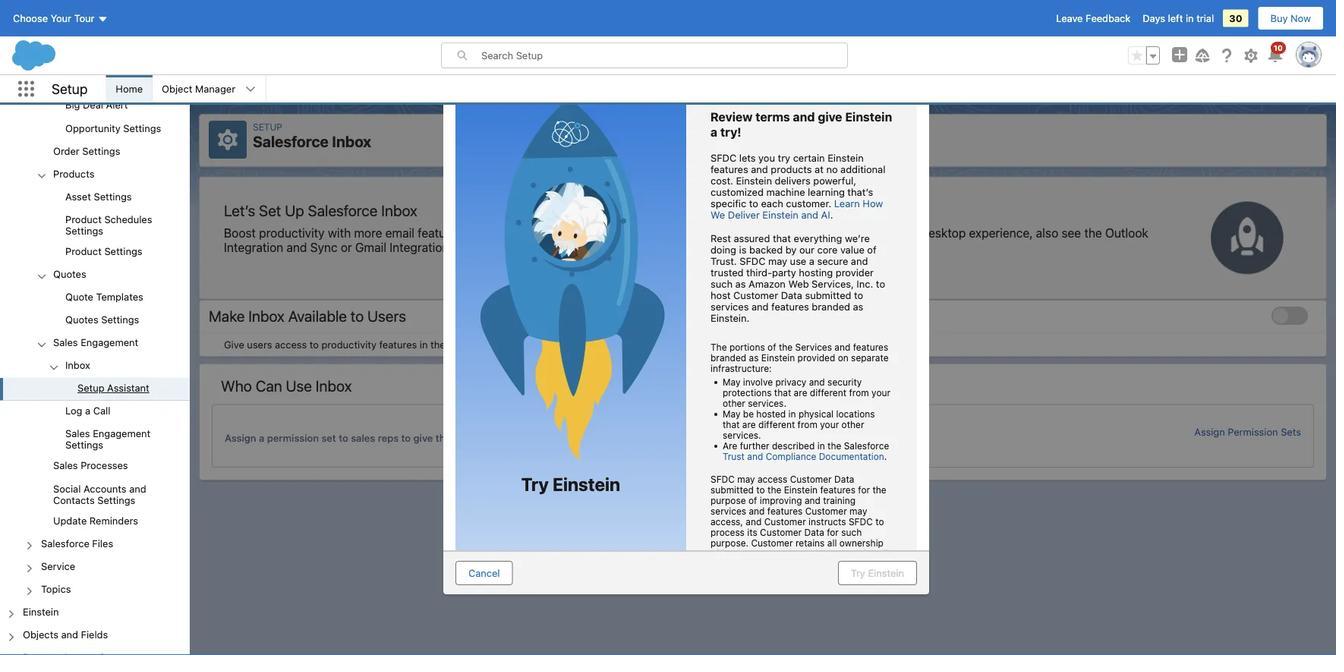 Task type: locate. For each thing, give the bounding box(es) containing it.
0 vertical spatial branded
[[812, 301, 851, 312]]

the left services
[[779, 342, 793, 352]]

2 horizontal spatial such
[[842, 527, 862, 538]]

salesforce up 'more'
[[308, 202, 378, 220]]

0 horizontal spatial access
[[275, 339, 307, 351]]

with right up
[[682, 226, 705, 240]]

for right training
[[859, 485, 871, 495]]

home
[[116, 83, 143, 95]]

2 product from the top
[[65, 245, 102, 257]]

einstein link
[[23, 606, 59, 620]]

review terms and give einstein a try!
[[711, 110, 893, 139]]

can
[[256, 377, 282, 395]]

salesforce down setup link
[[253, 133, 329, 150]]

and right accounts
[[129, 483, 146, 494]]

big
[[65, 99, 80, 111]]

learning down 'purpose.'
[[711, 570, 746, 580]]

0 horizontal spatial your
[[584, 226, 608, 240]]

submitted inside sfdc may access customer data submitted to the einstein features for the purpose of improving and training services and features customer may access, and customer instructs sfdc to process its customer data for such purpose. customer retains all ownership of its customer data and sfdc retains all ownership in and to aggregated machine learning results.
[[711, 485, 754, 495]]

all down instructs
[[828, 538, 837, 548]]

days left in trial
[[1143, 13, 1215, 24]]

sfdc may access customer data submitted to the einstein features for the purpose of improving and training services and features customer may access, and customer instructs sfdc to process its customer data for such purpose. customer retains all ownership of its customer data and sfdc retains all ownership in and to aggregated machine learning results.
[[711, 474, 889, 580]]

2 horizontal spatial users
[[786, 339, 811, 351]]

aggregated
[[797, 559, 847, 570]]

social accounts and contacts settings
[[53, 483, 146, 506]]

quotes up quote
[[53, 268, 86, 280]]

1 horizontal spatial users
[[611, 226, 641, 240]]

may down infrastructure:
[[723, 377, 741, 387]]

0 vertical spatial give
[[818, 110, 843, 124]]

2 with from the left
[[682, 226, 705, 240]]

a inside review terms and give einstein a try!
[[711, 125, 718, 139]]

1 vertical spatial setup
[[253, 122, 282, 132]]

learn how we deliver einstein and ai link
[[711, 197, 884, 220]]

and inside review terms and give einstein a try!
[[793, 110, 815, 124]]

2 integration from the left
[[390, 240, 449, 254]]

you
[[759, 152, 776, 163]]

from up locations
[[850, 387, 870, 398]]

1 vertical spatial such
[[484, 339, 506, 351]]

sales
[[53, 337, 78, 348], [65, 428, 90, 440], [53, 460, 78, 472]]

0 vertical spatial submitted
[[806, 289, 852, 301]]

features inside the rest assured that everything we're doing is backed by our core value of trust. sfdc may use a secure and trusted third-party hosting provider such as amazon web services, inc. to host customer data submitted to services and features branded as einstein.
[[772, 301, 810, 312]]

productivity down 'available'
[[322, 339, 377, 351]]

setup inside setup assistant link
[[77, 383, 105, 394]]

access up the improving
[[758, 474, 788, 485]]

access inside sfdc may access customer data submitted to the einstein features for the purpose of improving and training services and features customer may access, and customer instructs sfdc to process its customer data for such purpose. customer retains all ownership of its customer data and sfdc retains all ownership in and to aggregated machine learning results.
[[758, 474, 788, 485]]

0 horizontal spatial users
[[247, 339, 272, 351]]

group
[[0, 0, 190, 602], [0, 0, 190, 533], [1129, 46, 1161, 65], [0, 95, 190, 140], [0, 186, 190, 264], [0, 287, 190, 332], [0, 355, 190, 456]]

sales up the inbox link
[[53, 337, 78, 348]]

may left use
[[769, 255, 788, 267]]

this
[[494, 226, 514, 240]]

features inside sfdc lets you try certain einstein features and products at no additional cost.
[[711, 163, 749, 175]]

and left this
[[452, 240, 473, 254]]

as left scheduling
[[509, 339, 520, 351]]

0 horizontal spatial use
[[286, 377, 312, 395]]

group containing inbox
[[0, 355, 190, 456]]

retains up try einstein button
[[847, 548, 876, 559]]

1 horizontal spatial assign
[[1195, 427, 1226, 438]]

its
[[748, 527, 758, 538], [722, 548, 732, 559]]

product schedules settings link
[[65, 214, 190, 236]]

data inside the rest assured that everything we're doing is backed by our core value of trust. sfdc may use a secure and trusted third-party hosting provider such as amazon web services, inc. to host customer data submitted to services and features branded as einstein.
[[781, 289, 803, 301]]

0 horizontal spatial sync
[[310, 240, 338, 254]]

email left delivery
[[575, 339, 599, 351]]

users
[[611, 226, 641, 240], [247, 339, 272, 351], [786, 339, 811, 351]]

service link
[[41, 561, 75, 574]]

1 horizontal spatial set
[[644, 226, 661, 240]]

set left sales
[[322, 433, 336, 444]]

features
[[711, 163, 749, 175], [772, 301, 810, 312], [379, 339, 417, 351], [854, 342, 889, 352], [821, 485, 856, 495], [768, 506, 803, 517]]

may left be
[[723, 409, 741, 419]]

1 horizontal spatial submitted
[[806, 289, 852, 301]]

2 vertical spatial sales
[[53, 460, 78, 472]]

improving
[[760, 495, 803, 506]]

access right them at the bottom left of page
[[463, 433, 495, 444]]

all
[[828, 538, 837, 548], [879, 548, 889, 559]]

0 horizontal spatial are
[[743, 419, 756, 430]]

to
[[750, 197, 759, 209], [548, 226, 559, 240], [876, 278, 886, 289], [855, 289, 864, 301], [351, 307, 364, 325], [310, 339, 319, 351], [339, 433, 348, 444], [402, 433, 411, 444], [498, 433, 508, 444], [757, 485, 765, 495], [876, 517, 885, 527], [786, 559, 795, 570]]

0 horizontal spatial from
[[798, 419, 818, 430]]

manager
[[195, 83, 236, 95]]

settings down the product schedules settings link
[[104, 245, 142, 257]]

branded inside the rest assured that everything we're doing is backed by our core value of trust. sfdc may use a secure and trusted third-party hosting provider such as amazon web services, inc. to host customer data submitted to services and features branded as einstein.
[[812, 301, 851, 312]]

products tree item
[[0, 163, 190, 264]]

hosted
[[757, 409, 786, 419]]

of down process
[[711, 548, 720, 559]]

0 vertical spatial for
[[859, 485, 871, 495]]

trusted
[[711, 267, 744, 278]]

0 horizontal spatial ownership
[[711, 559, 755, 570]]

0 vertical spatial learning
[[808, 186, 845, 197]]

1 vertical spatial its
[[722, 548, 732, 559]]

setup
[[52, 81, 88, 97], [253, 122, 282, 132], [77, 383, 105, 394]]

2 vertical spatial setup
[[77, 383, 105, 394]]

1 horizontal spatial try einstein
[[851, 568, 905, 579]]

and inside social accounts and contacts settings
[[129, 483, 146, 494]]

alert
[[106, 99, 128, 111]]

machine inside sfdc may access customer data submitted to the einstein features for the purpose of improving and training services and features customer may access, and customer instructs sfdc to process its customer data for such purpose. customer retains all ownership of its customer data and sfdc retains all ownership in and to aggregated machine learning results.
[[849, 559, 886, 570]]

may down trust
[[738, 474, 755, 485]]

portions
[[730, 342, 765, 352]]

other up documentation
[[842, 419, 865, 430]]

0 horizontal spatial assign
[[225, 433, 256, 444]]

0 vertical spatial set
[[644, 226, 661, 240]]

reminders
[[90, 515, 138, 526]]

security
[[828, 377, 862, 387]]

users left up
[[611, 226, 641, 240]]

quotes inside group
[[65, 314, 99, 325]]

permission up separate
[[855, 339, 905, 351]]

tracking.
[[688, 339, 728, 351]]

2 vertical spatial such
[[842, 527, 862, 538]]

integration right gmail
[[390, 240, 449, 254]]

compliance
[[766, 451, 817, 462]]

of inside the portions of the services and features branded as einstein provided on separate infrastructure: may involve privacy and security protections that are different from your other services. may be hosted in physical locations that are different from your other services. are further described in the salesforce trust and compliance documentation .
[[768, 342, 777, 352]]

1 horizontal spatial such
[[711, 278, 733, 289]]

einstein inside the learn how we deliver einstein and ai
[[763, 209, 799, 220]]

settings up the schedules
[[94, 191, 132, 202]]

1 vertical spatial .
[[885, 451, 888, 462]]

services down the trusted in the right of the page
[[711, 301, 749, 312]]

with left 'more'
[[328, 226, 351, 240]]

in inside sfdc may access customer data submitted to the einstein features for the purpose of improving and training services and features customer may access, and customer instructs sfdc to process its customer data for such purpose. customer retains all ownership of its customer data and sfdc retains all ownership in and to aggregated machine learning results.
[[758, 559, 765, 570]]

sfdc inside sfdc lets you try certain einstein features and products at no additional cost.
[[711, 152, 737, 163]]

0 vertical spatial may
[[769, 255, 788, 267]]

0 horizontal spatial branded
[[711, 352, 747, 363]]

2 horizontal spatial access
[[758, 474, 788, 485]]

from up described
[[798, 419, 818, 430]]

productivity inside let's set up salesforce inbox boost productivity with more email features. use this page to get your users set up with inbox. if you're using the newest inbox desktop experience, also see the outlook integration and sync or gmail integration and sync page in salesforce setup.
[[259, 226, 325, 240]]

sales engagement settings link
[[65, 428, 190, 451]]

sfdc up purpose
[[711, 474, 735, 485]]

order
[[53, 145, 80, 156]]

1 vertical spatial machine
[[849, 559, 886, 570]]

einstein inside the portions of the services and features branded as einstein provided on separate infrastructure: may involve privacy and security protections that are different from your other services. may be hosted in physical locations that are different from your other services. are further described in the salesforce trust and compliance documentation .
[[762, 352, 795, 363]]

engagement for sales engagement
[[81, 337, 138, 348]]

buy now
[[1271, 13, 1312, 24]]

1 may from the top
[[723, 377, 741, 387]]

services. down be
[[723, 430, 762, 441]]

services.
[[748, 398, 787, 409], [723, 430, 762, 441]]

1 horizontal spatial give
[[818, 110, 843, 124]]

1 with from the left
[[328, 226, 351, 240]]

1 vertical spatial branded
[[711, 352, 747, 363]]

such inside the rest assured that everything we're doing is backed by our core value of trust. sfdc may use a secure and trusted third-party hosting provider such as amazon web services, inc. to host customer data submitted to services and features branded as einstein.
[[711, 278, 733, 289]]

try einstein inside button
[[851, 568, 905, 579]]

0 vertical spatial product
[[65, 214, 102, 225]]

deliver
[[728, 209, 760, 220]]

the right see
[[1085, 226, 1103, 240]]

also
[[731, 339, 751, 351]]

einstein inside sfdc may access customer data submitted to the einstein features for the purpose of improving and training services and features customer may access, and customer instructs sfdc to process its customer data for such purpose. customer retains all ownership of its customer data and sfdc retains all ownership in and to aggregated machine learning results.
[[784, 485, 818, 495]]

2 horizontal spatial may
[[850, 506, 868, 517]]

social
[[53, 483, 81, 494]]

your inside let's set up salesforce inbox boost productivity with more email features. use this page to get your users set up with inbox. if you're using the newest inbox desktop experience, also see the outlook integration and sync or gmail integration and sync page in salesforce setup.
[[584, 226, 608, 240]]

1 vertical spatial give
[[414, 433, 433, 444]]

boost
[[224, 226, 256, 240]]

different up physical
[[810, 387, 847, 398]]

group containing quote templates
[[0, 287, 190, 332]]

of inside the rest assured that everything we're doing is backed by our core value of trust. sfdc may use a secure and trusted third-party hosting provider such as amazon web services, inc. to host customer data submitted to services and features branded as einstein.
[[868, 244, 877, 255]]

users right give
[[247, 339, 272, 351]]

amazon
[[749, 278, 786, 289]]

assign down who
[[225, 433, 256, 444]]

and down amazon
[[752, 301, 769, 312]]

sfdc down the assured
[[740, 255, 766, 267]]

1 horizontal spatial machine
[[849, 559, 886, 570]]

and
[[793, 110, 815, 124], [751, 163, 769, 175], [802, 209, 819, 220], [287, 240, 307, 254], [452, 240, 473, 254], [851, 255, 869, 267], [752, 301, 769, 312], [641, 339, 658, 351], [835, 342, 851, 352], [810, 377, 825, 387], [748, 451, 764, 462], [129, 483, 146, 494], [805, 495, 821, 506], [749, 506, 765, 517], [746, 517, 762, 527], [802, 548, 818, 559], [768, 559, 784, 570], [61, 629, 78, 640]]

data up results.
[[779, 548, 799, 559]]

1 vertical spatial product
[[65, 245, 102, 257]]

setup inside setup salesforce inbox
[[253, 122, 282, 132]]

product for product settings
[[65, 245, 102, 257]]

service
[[41, 561, 75, 572]]

gmail
[[355, 240, 387, 254]]

inbox inside "tree item"
[[65, 360, 90, 371]]

1 vertical spatial sales
[[65, 428, 90, 440]]

sales inside sales engagement settings
[[65, 428, 90, 440]]

users left an
[[786, 339, 811, 351]]

assign left the permission
[[1195, 427, 1226, 438]]

0 horizontal spatial may
[[738, 474, 755, 485]]

described
[[772, 441, 815, 451]]

2 services from the top
[[711, 506, 747, 517]]

quotes link
[[53, 268, 86, 282]]

0 horizontal spatial set
[[322, 433, 336, 444]]

services. down involve
[[748, 398, 787, 409]]

objects and fields link
[[23, 629, 108, 643]]

use
[[790, 255, 807, 267]]

0 vertical spatial features.
[[418, 226, 466, 240]]

such down training
[[842, 527, 862, 538]]

a inside the rest assured that everything we're doing is backed by our core value of trust. sfdc may use a secure and trusted third-party hosting provider such as amazon web services, inc. to host customer data submitted to services and features branded as einstein.
[[810, 255, 815, 267]]

on
[[838, 352, 849, 363]]

1 vertical spatial different
[[759, 419, 795, 430]]

1 vertical spatial permission
[[267, 433, 319, 444]]

0 vertical spatial services
[[711, 301, 749, 312]]

0 horizontal spatial other
[[723, 398, 746, 409]]

set left up
[[644, 226, 661, 240]]

log
[[65, 405, 82, 417]]

0 vertical spatial its
[[748, 527, 758, 538]]

fields
[[81, 629, 108, 640]]

services
[[796, 342, 832, 352]]

that left using
[[773, 232, 791, 244]]

sales for sales engagement settings
[[65, 428, 90, 440]]

other
[[723, 398, 746, 409], [842, 419, 865, 430]]

submitted down 'hosting'
[[806, 289, 852, 301]]

0 vertical spatial setup
[[52, 81, 88, 97]]

1 vertical spatial features.
[[539, 433, 581, 444]]

inbox inside setup salesforce inbox
[[332, 133, 372, 150]]

product for product schedules settings
[[65, 214, 102, 225]]

features up customized
[[711, 163, 749, 175]]

quotes tree item
[[0, 264, 190, 332]]

0 horizontal spatial try einstein
[[522, 474, 621, 495]]

0 vertical spatial your
[[584, 226, 608, 240]]

sales processes
[[53, 460, 128, 472]]

sales for sales processes
[[53, 460, 78, 472]]

templates
[[96, 291, 143, 303]]

email left tracking.
[[661, 339, 685, 351]]

settings inside sales engagement settings
[[65, 440, 103, 451]]

the
[[825, 226, 843, 240], [1085, 226, 1103, 240], [779, 342, 793, 352], [828, 441, 842, 451], [768, 485, 782, 495], [873, 485, 887, 495]]

for down training
[[827, 527, 839, 538]]

settings down alert
[[123, 122, 161, 134]]

1 horizontal spatial are
[[794, 387, 808, 398]]

your up documentation
[[821, 419, 840, 430]]

product inside product schedules settings
[[65, 214, 102, 225]]

productivity
[[259, 226, 325, 240], [322, 339, 377, 351]]

rest assured that everything we're doing is backed by our core value of trust. sfdc may use a secure and trusted third-party hosting provider such as amazon web services, inc. to host customer data submitted to services and features branded as einstein.
[[711, 232, 886, 324]]

1 horizontal spatial try
[[851, 568, 866, 579]]

1 horizontal spatial branded
[[812, 301, 851, 312]]

.
[[831, 209, 834, 220], [885, 451, 888, 462]]

and right purpose
[[749, 506, 765, 517]]

0 vertical spatial access
[[275, 339, 307, 351]]

leave
[[1057, 13, 1084, 24]]

sales engagement tree item
[[0, 332, 190, 456]]

who can use inbox
[[221, 377, 352, 395]]

0 vertical spatial that
[[773, 232, 791, 244]]

at
[[815, 163, 824, 175]]

assign for assign a permission set to sales reps to give them access to inbox features.
[[225, 433, 256, 444]]

0 horizontal spatial try
[[522, 474, 549, 495]]

1 vertical spatial for
[[827, 527, 839, 538]]

1 horizontal spatial access
[[463, 433, 495, 444]]

sfdc
[[711, 152, 737, 163], [740, 255, 766, 267], [711, 474, 735, 485], [849, 517, 873, 527], [820, 548, 845, 559]]

1 vertical spatial quotes
[[65, 314, 99, 325]]

all up try einstein button
[[879, 548, 889, 559]]

1 services from the top
[[711, 301, 749, 312]]

2 sync from the left
[[476, 240, 503, 254]]

of down the newest
[[868, 244, 877, 255]]

1 horizontal spatial ownership
[[840, 538, 884, 548]]

page
[[517, 226, 545, 240], [507, 240, 534, 254]]

are up further
[[743, 419, 756, 430]]

give inside review terms and give einstein a try!
[[818, 110, 843, 124]]

1 vertical spatial are
[[743, 419, 756, 430]]

sfdc down training
[[849, 517, 873, 527]]

of right portions
[[768, 342, 777, 352]]

0 vertical spatial engagement
[[81, 337, 138, 348]]

purpose
[[711, 495, 746, 506]]

branded inside the portions of the services and features branded as einstein provided on separate infrastructure: may involve privacy and security protections that are different from your other services. may be hosted in physical locations that are different from your other services. are further described in the salesforce trust and compliance documentation .
[[711, 352, 747, 363]]

0 vertical spatial from
[[850, 387, 870, 398]]

your up locations
[[872, 387, 891, 398]]

0 horizontal spatial for
[[827, 527, 839, 538]]

engagement down the call
[[93, 428, 151, 440]]

1 vertical spatial access
[[463, 433, 495, 444]]

value
[[841, 244, 865, 255]]

0 horizontal spatial email
[[386, 226, 415, 240]]

10
[[1274, 43, 1284, 52]]

users inside let's set up salesforce inbox boost productivity with more email features. use this page to get your users set up with inbox. if you're using the newest inbox desktop experience, also see the outlook integration and sync or gmail integration and sync page in salesforce setup.
[[611, 226, 641, 240]]

learning inside "einstein delivers powerful, customized machine learning that's specific to each customer."
[[808, 186, 845, 197]]

update reminders
[[53, 515, 138, 526]]

assign permission sets
[[1195, 427, 1302, 438]]

branded down also on the bottom right of the page
[[711, 352, 747, 363]]

and right trust
[[748, 451, 764, 462]]

0 vertical spatial quotes
[[53, 268, 86, 280]]

page right this
[[517, 226, 545, 240]]

access
[[275, 339, 307, 351], [463, 433, 495, 444], [758, 474, 788, 485]]

10 button
[[1267, 42, 1287, 65]]

ownership down 'purpose.'
[[711, 559, 755, 570]]

salesforce
[[253, 133, 329, 150], [308, 202, 378, 220], [550, 240, 608, 254], [844, 441, 890, 451], [41, 538, 89, 549]]

group containing asset settings
[[0, 186, 190, 264]]

settings inside social accounts and contacts settings
[[97, 494, 135, 506]]

sales up social at the left
[[53, 460, 78, 472]]

sales for sales engagement
[[53, 337, 78, 348]]

your
[[51, 13, 71, 24]]

set inside let's set up salesforce inbox boost productivity with more email features. use this page to get your users set up with inbox. if you're using the newest inbox desktop experience, also see the outlook integration and sync or gmail integration and sync page in salesforce setup.
[[644, 226, 661, 240]]

engagement inside sales engagement settings
[[93, 428, 151, 440]]

in inside let's set up salesforce inbox boost productivity with more email features. use this page to get your users set up with inbox. if you're using the newest inbox desktop experience, also see the outlook integration and sync or gmail integration and sync page in salesforce setup.
[[537, 240, 547, 254]]

0 vertical spatial are
[[794, 387, 808, 398]]

0 horizontal spatial integration
[[224, 240, 284, 254]]

are
[[794, 387, 808, 398], [743, 419, 756, 430]]

. inside the portions of the services and features branded as einstein provided on separate infrastructure: may involve privacy and security protections that are different from your other services. may be hosted in physical locations that are different from your other services. are further described in the salesforce trust and compliance documentation .
[[885, 451, 888, 462]]

1 vertical spatial learning
[[711, 570, 746, 580]]

as inside the portions of the services and features branded as einstein provided on separate infrastructure: may involve privacy and security protections that are different from your other services. may be hosted in physical locations that are different from your other services. are further described in the salesforce trust and compliance documentation .
[[749, 352, 759, 363]]

einstein inside review terms and give einstein a try!
[[846, 110, 893, 124]]

0 vertical spatial ownership
[[840, 538, 884, 548]]

big deal alert
[[65, 99, 128, 111]]

hosting
[[799, 267, 833, 278]]

1 horizontal spatial integration
[[390, 240, 449, 254]]

to left users
[[351, 307, 364, 325]]

big deal alert link
[[65, 99, 128, 113]]

services inside sfdc may access customer data submitted to the einstein features for the purpose of improving and training services and features customer may access, and customer instructs sfdc to process its customer data for such purpose. customer retains all ownership of its customer data and sfdc retains all ownership in and to aggregated machine learning results.
[[711, 506, 747, 517]]

1 horizontal spatial features.
[[539, 433, 581, 444]]

by
[[786, 244, 797, 255]]

1 vertical spatial submitted
[[711, 485, 754, 495]]

setup assistant
[[77, 383, 149, 394]]

product up the quotes link
[[65, 245, 102, 257]]

sfdc up cost.
[[711, 152, 737, 163]]

leave feedback link
[[1057, 13, 1131, 24]]

salesforce down locations
[[844, 441, 890, 451]]

as down also on the bottom right of the page
[[749, 352, 759, 363]]

0 horizontal spatial learning
[[711, 570, 746, 580]]

their
[[431, 339, 452, 351]]

1 product from the top
[[65, 214, 102, 225]]

its right process
[[748, 527, 758, 538]]

0 vertical spatial such
[[711, 278, 733, 289]]

data down party
[[781, 289, 803, 301]]

0 vertical spatial .
[[831, 209, 834, 220]]

productivity down the up
[[259, 226, 325, 240]]

update reminders link
[[53, 515, 138, 529]]

give left them at the bottom left of page
[[414, 433, 433, 444]]



Task type: describe. For each thing, give the bounding box(es) containing it.
try!
[[721, 125, 742, 139]]

features up instructs
[[821, 485, 856, 495]]

trial
[[1197, 13, 1215, 24]]

update
[[53, 515, 87, 526]]

processes
[[81, 460, 128, 472]]

setup for salesforce
[[253, 122, 282, 132]]

to down provider
[[855, 289, 864, 301]]

data up training
[[835, 474, 855, 485]]

salesforce inside the portions of the services and features branded as einstein provided on separate infrastructure: may involve privacy and security protections that are different from your other services. may be hosted in physical locations that are different from your other services. are further described in the salesforce trust and compliance documentation .
[[844, 441, 890, 451]]

choose your tour
[[13, 13, 95, 24]]

up
[[665, 226, 679, 240]]

the portions of the services and features branded as einstein provided on separate infrastructure: may involve privacy and security protections that are different from your other services. may be hosted in physical locations that are different from your other services. are further described in the salesforce trust and compliance documentation .
[[711, 342, 891, 462]]

if
[[744, 226, 752, 240]]

involve
[[743, 377, 773, 387]]

to right inc. on the top of the page
[[876, 278, 886, 289]]

host
[[711, 289, 731, 301]]

1 horizontal spatial retains
[[847, 548, 876, 559]]

inbox.
[[708, 226, 741, 240]]

order settings
[[53, 145, 120, 156]]

settings inside product schedules settings
[[65, 225, 103, 236]]

the right training
[[873, 485, 887, 495]]

1 horizontal spatial for
[[859, 485, 871, 495]]

and down 'we're' at the top
[[851, 255, 869, 267]]

and up instructs
[[805, 495, 821, 506]]

an
[[814, 339, 825, 351]]

purpose.
[[711, 538, 749, 548]]

email,
[[454, 339, 482, 351]]

1 vertical spatial that
[[775, 387, 792, 398]]

certain
[[794, 152, 825, 163]]

0 vertical spatial different
[[810, 387, 847, 398]]

sales
[[351, 433, 375, 444]]

1 vertical spatial productivity
[[322, 339, 377, 351]]

quotes for the quotes link
[[53, 268, 86, 280]]

setup assistant tree item
[[0, 378, 190, 401]]

sales processes link
[[53, 460, 128, 474]]

settings inside quotes tree item
[[101, 314, 139, 325]]

rocket circle image
[[1212, 202, 1303, 275]]

0 horizontal spatial its
[[722, 548, 732, 559]]

assign permission sets link
[[1195, 427, 1302, 438]]

1 vertical spatial ownership
[[711, 559, 755, 570]]

1 vertical spatial services.
[[723, 430, 762, 441]]

1 horizontal spatial other
[[842, 419, 865, 430]]

cancel
[[469, 568, 500, 579]]

backed
[[750, 244, 783, 255]]

of right purpose
[[749, 495, 758, 506]]

cost.
[[711, 175, 734, 186]]

product schedules settings
[[65, 214, 152, 236]]

0 horizontal spatial different
[[759, 419, 795, 430]]

30
[[1230, 13, 1243, 24]]

let's
[[224, 202, 255, 220]]

access for give
[[275, 339, 307, 351]]

sales engagement settings
[[65, 428, 151, 451]]

salesforce left setup.
[[550, 240, 608, 254]]

0 horizontal spatial permission
[[267, 433, 319, 444]]

opportunity settings link
[[65, 122, 161, 136]]

to left sales
[[339, 433, 348, 444]]

you're
[[755, 226, 789, 240]]

files
[[92, 538, 113, 549]]

page left 'get'
[[507, 240, 534, 254]]

be
[[743, 409, 754, 419]]

and inside 'link'
[[61, 629, 78, 640]]

0 vertical spatial try
[[522, 474, 549, 495]]

and down the up
[[287, 240, 307, 254]]

learn
[[835, 197, 860, 209]]

products
[[53, 168, 95, 179]]

and down provided
[[810, 377, 825, 387]]

accounts
[[84, 483, 127, 494]]

buy now button
[[1258, 6, 1325, 30]]

0 horizontal spatial all
[[828, 538, 837, 548]]

1 horizontal spatial all
[[879, 548, 889, 559]]

specific
[[711, 197, 747, 209]]

that inside the rest assured that everything we're doing is backed by our core value of trust. sfdc may use a secure and trusted third-party hosting provider such as amazon web services, inc. to host customer data submitted to services and features branded as einstein.
[[773, 232, 791, 244]]

and inside the learn how we deliver einstein and ai
[[802, 209, 819, 220]]

setup.
[[611, 240, 647, 254]]

feedback
[[1086, 13, 1131, 24]]

social accounts and contacts settings link
[[53, 483, 190, 506]]

0 vertical spatial try einstein
[[522, 474, 621, 495]]

to inside "einstein delivers powerful, customized machine learning that's specific to each customer."
[[750, 197, 759, 209]]

1 vertical spatial your
[[872, 387, 891, 398]]

customer inside the rest assured that everything we're doing is backed by our core value of trust. sfdc may use a secure and trusted third-party hosting provider such as amazon web services, inc. to host customer data submitted to services and features branded as einstein.
[[734, 289, 779, 301]]

submitted inside the rest assured that everything we're doing is backed by our core value of trust. sfdc may use a secure and trusted third-party hosting provider such as amazon web services, inc. to host customer data submitted to services and features branded as einstein.
[[806, 289, 852, 301]]

0 vertical spatial permission
[[855, 339, 905, 351]]

no
[[827, 163, 838, 175]]

to right them at the bottom left of page
[[498, 433, 508, 444]]

learn how we deliver einstein and ai
[[711, 197, 884, 220]]

inbox tree item
[[0, 355, 190, 401]]

let's set up salesforce inbox banner
[[199, 177, 1328, 300]]

customized
[[711, 186, 764, 197]]

them
[[436, 433, 460, 444]]

to up try einstein button
[[876, 517, 885, 527]]

settings down opportunity
[[82, 145, 120, 156]]

1 horizontal spatial email
[[575, 339, 599, 351]]

2 vertical spatial your
[[821, 419, 840, 430]]

terms
[[756, 110, 791, 124]]

provided
[[798, 352, 836, 363]]

assign
[[754, 339, 783, 351]]

third-
[[747, 267, 773, 278]]

as left third- on the right of page
[[736, 278, 746, 289]]

access for sfdc
[[758, 474, 788, 485]]

1 vertical spatial from
[[798, 419, 818, 430]]

sfdc down instructs
[[820, 548, 845, 559]]

services inside the rest assured that everything we're doing is backed by our core value of trust. sfdc may use a secure and trusted third-party hosting provider such as amazon web services, inc. to host customer data submitted to services and features branded as einstein.
[[711, 301, 749, 312]]

as down inc. on the top of the page
[[853, 301, 864, 312]]

einstein inside "einstein delivers powerful, customized machine learning that's specific to each customer."
[[736, 175, 773, 186]]

use inside let's set up salesforce inbox boost productivity with more email features. use this page to get your users set up with inbox. if you're using the newest inbox desktop experience, also see the outlook integration and sync or gmail integration and sync page in salesforce setup.
[[470, 226, 491, 240]]

see
[[1062, 226, 1082, 240]]

home link
[[107, 75, 152, 103]]

the down the compliance
[[768, 485, 782, 495]]

features. inside let's set up salesforce inbox boost productivity with more email features. use this page to get your users set up with inbox. if you're using the newest inbox desktop experience, also see the outlook integration and sync or gmail integration and sync page in salesforce setup.
[[418, 226, 466, 240]]

2 vertical spatial may
[[850, 506, 868, 517]]

give
[[224, 339, 244, 351]]

to inside let's set up salesforce inbox boost productivity with more email features. use this page to get your users set up with inbox. if you're using the newest inbox desktop experience, also see the outlook integration and sync or gmail integration and sync page in salesforce setup.
[[548, 226, 559, 240]]

0 vertical spatial services.
[[748, 398, 787, 409]]

0 horizontal spatial .
[[831, 209, 834, 220]]

the down physical
[[828, 441, 842, 451]]

make
[[209, 307, 245, 325]]

0 horizontal spatial retains
[[796, 538, 825, 548]]

sfdc inside the rest assured that everything we're doing is backed by our core value of trust. sfdc may use a secure and trusted third-party hosting provider such as amazon web services, inc. to host customer data submitted to services and features branded as einstein.
[[740, 255, 766, 267]]

call
[[93, 405, 110, 417]]

to right results.
[[786, 559, 795, 570]]

data up aggregated at right bottom
[[805, 527, 825, 538]]

1 integration from the left
[[224, 240, 284, 254]]

products link
[[53, 168, 95, 182]]

deal
[[83, 99, 103, 111]]

web
[[789, 278, 809, 289]]

0 horizontal spatial such
[[484, 339, 506, 351]]

available
[[288, 307, 347, 325]]

now
[[1291, 13, 1312, 24]]

and inside sfdc lets you try certain einstein features and products at no additional cost.
[[751, 163, 769, 175]]

try einstein button
[[838, 561, 918, 586]]

may inside the rest assured that everything we're doing is backed by our core value of trust. sfdc may use a secure and trusted third-party hosting provider such as amazon web services, inc. to host customer data submitted to services and features branded as einstein.
[[769, 255, 788, 267]]

learning inside sfdc may access customer data submitted to the einstein features for the purpose of improving and training services and features customer may access, and customer instructs sfdc to process its customer data for such purpose. customer retains all ownership of its customer data and sfdc retains all ownership in and to aggregated machine learning results.
[[711, 570, 746, 580]]

features left instructs
[[768, 506, 803, 517]]

features inside the portions of the services and features branded as einstein provided on separate infrastructure: may involve privacy and security protections that are different from your other services. may be hosted in physical locations that are different from your other services. are further described in the salesforce trust and compliance documentation .
[[854, 342, 889, 352]]

up
[[285, 202, 304, 220]]

using
[[792, 226, 822, 240]]

quotes for quotes settings
[[65, 314, 99, 325]]

salesforce down update
[[41, 538, 89, 549]]

and right delivery
[[641, 339, 658, 351]]

order settings link
[[53, 145, 120, 159]]

provider
[[836, 267, 874, 278]]

email inside let's set up salesforce inbox boost productivity with more email features. use this page to get your users set up with inbox. if you're using the newest inbox desktop experience, also see the outlook integration and sync or gmail integration and sync page in salesforce setup.
[[386, 226, 415, 240]]

salesforce inside setup salesforce inbox
[[253, 133, 329, 150]]

2 vertical spatial that
[[723, 419, 740, 430]]

customer.
[[786, 197, 832, 209]]

is
[[740, 244, 747, 255]]

machine inside "einstein delivers powerful, customized machine learning that's specific to each customer."
[[767, 186, 806, 197]]

1 vertical spatial may
[[738, 474, 755, 485]]

setup for assistant
[[77, 383, 105, 394]]

and right access,
[[746, 517, 762, 527]]

1 sync from the left
[[310, 240, 338, 254]]

tour
[[74, 13, 95, 24]]

separate
[[852, 352, 889, 363]]

we're
[[845, 232, 870, 244]]

assistant
[[107, 383, 149, 394]]

to right purpose
[[757, 485, 765, 495]]

products
[[771, 163, 812, 175]]

topics link
[[41, 583, 71, 597]]

features down users
[[379, 339, 417, 351]]

sales engagement link
[[53, 337, 138, 351]]

einstein inside sfdc lets you try certain einstein features and products at no additional cost.
[[828, 152, 864, 163]]

process
[[711, 527, 745, 538]]

0 horizontal spatial give
[[414, 433, 433, 444]]

trust
[[723, 451, 745, 462]]

2 may from the top
[[723, 409, 741, 419]]

assign for assign permission sets
[[1195, 427, 1226, 438]]

quotes settings
[[65, 314, 139, 325]]

engagement for sales engagement settings
[[93, 428, 151, 440]]

such inside sfdc may access customer data submitted to the einstein features for the purpose of improving and training services and features customer may access, and customer instructs sfdc to process its customer data for such purpose. customer retains all ownership of its customer data and sfdc retains all ownership in and to aggregated machine learning results.
[[842, 527, 862, 538]]

1 horizontal spatial from
[[850, 387, 870, 398]]

access,
[[711, 517, 744, 527]]

the up core
[[825, 226, 843, 240]]

reps
[[378, 433, 399, 444]]

and down instructs
[[802, 548, 818, 559]]

einstein inside button
[[869, 568, 905, 579]]

a inside tree item
[[85, 405, 90, 417]]

and left aggregated at right bottom
[[768, 559, 784, 570]]

try inside button
[[851, 568, 866, 579]]

Search Setup text field
[[482, 43, 848, 68]]

2 horizontal spatial email
[[661, 339, 685, 351]]

topics
[[41, 583, 71, 595]]

to right reps
[[402, 433, 411, 444]]

to down 'available'
[[310, 339, 319, 351]]

objects
[[23, 629, 58, 640]]

physical
[[799, 409, 834, 419]]

a down can
[[259, 433, 265, 444]]

setup salesforce inbox
[[253, 122, 372, 150]]

and right an
[[835, 342, 851, 352]]

inbox link
[[65, 360, 90, 373]]

set
[[259, 202, 281, 220]]

product settings
[[65, 245, 142, 257]]



Task type: vqa. For each thing, say whether or not it's contained in the screenshot.
Leave Feedback link at the right top of page
yes



